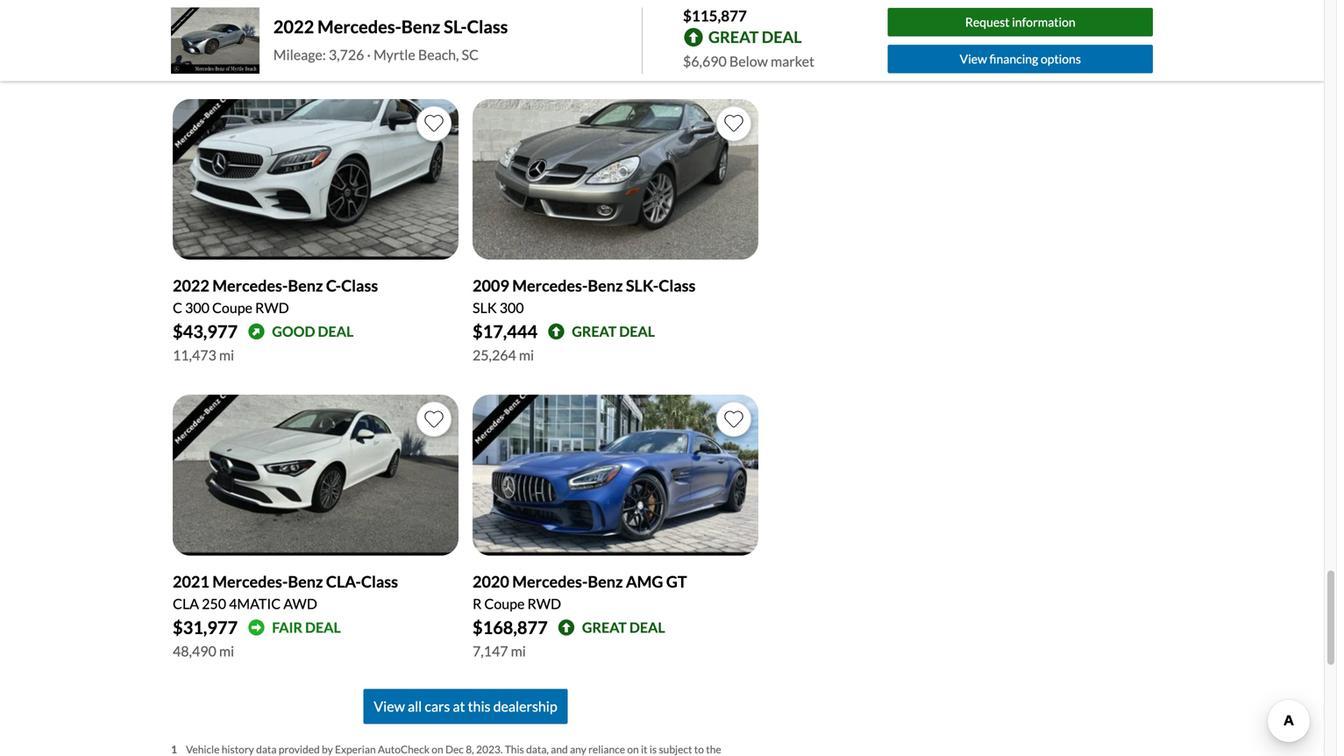 Task type: describe. For each thing, give the bounding box(es) containing it.
slk
[[473, 299, 497, 316]]

data
[[256, 743, 277, 756]]

great for $168,877
[[582, 619, 627, 636]]

myrtle
[[374, 46, 416, 63]]

amg
[[626, 572, 664, 591]]

information
[[1013, 15, 1076, 30]]

class for sl-
[[467, 16, 508, 37]]

mi for $31,977
[[219, 643, 234, 660]]

2009 mercedes-benz slk-class image
[[473, 99, 759, 260]]

class for slk-
[[659, 276, 696, 295]]

great for $17,444
[[572, 323, 617, 340]]

fair
[[272, 619, 303, 636]]

data,
[[526, 743, 549, 756]]

at
[[453, 698, 465, 715]]

financing
[[990, 51, 1039, 66]]

2020 mercedes-benz amg gt r coupe rwd
[[473, 572, 688, 612]]

$6,690 below market
[[683, 53, 815, 70]]

2020
[[473, 572, 510, 591]]

sl-
[[444, 16, 467, 37]]

2009 mercedes-benz slk-class slk 300
[[473, 276, 696, 316]]

$17,444
[[473, 321, 538, 342]]

deal for $31,977
[[305, 619, 341, 636]]

to
[[695, 743, 704, 756]]

fair deal image
[[248, 619, 265, 636]]

mi for $168,877
[[511, 643, 526, 660]]

2021 mercedes-benz cla-class image
[[173, 395, 459, 556]]

2022 for c-
[[173, 276, 209, 295]]

rwd inside 2020 mercedes-benz amg gt r coupe rwd
[[528, 595, 562, 612]]

autocheck
[[378, 743, 430, 756]]

options
[[1041, 51, 1082, 66]]

view for view all cars at this dealership
[[374, 698, 405, 715]]

dec
[[446, 743, 464, 756]]

good deal
[[272, 323, 354, 340]]

the
[[706, 743, 722, 756]]

class for c-
[[341, 276, 378, 295]]

2022 mercedes-benz sl-class image
[[171, 7, 260, 74]]

from
[[304, 47, 346, 70]]

view all cars at this dealership link
[[363, 689, 568, 724]]

class for cla-
[[361, 572, 398, 591]]

recommended from this dealer
[[171, 47, 440, 70]]

benz for c-
[[288, 276, 323, 295]]

request
[[966, 15, 1010, 30]]

coupe inside "2022 mercedes-benz c-class c 300 coupe rwd"
[[212, 299, 253, 316]]

great deal
[[709, 27, 802, 47]]

coupe inside 2020 mercedes-benz amg gt r coupe rwd
[[485, 595, 525, 612]]

11,473 mi
[[173, 347, 234, 364]]

2009
[[473, 276, 510, 295]]

48,490
[[173, 643, 217, 660]]

1 vehicle history data provided by experian autocheck on dec 8, 2023. this data, and any reliance on it is subject to the
[[171, 743, 722, 756]]

7,147
[[473, 643, 508, 660]]

mi for $43,977
[[219, 347, 234, 364]]

gt
[[667, 572, 688, 591]]

deal for $168,877
[[630, 619, 666, 636]]

4matic
[[229, 595, 281, 612]]

3,726
[[329, 46, 364, 63]]

experian
[[335, 743, 376, 756]]

sc
[[462, 46, 479, 63]]

300 for $17,444
[[500, 299, 524, 316]]

25,264
[[473, 347, 517, 364]]

benz for amg
[[588, 572, 623, 591]]

request information
[[966, 15, 1076, 30]]

2 on from the left
[[628, 743, 639, 756]]

mercedes- for amg
[[513, 572, 588, 591]]

1 on from the left
[[432, 743, 444, 756]]

by
[[322, 743, 333, 756]]

view financing options
[[960, 51, 1082, 66]]

great
[[709, 27, 759, 47]]

scroll right image
[[742, 52, 750, 68]]

history
[[222, 743, 254, 756]]

good deal image
[[248, 323, 265, 340]]

7,147 mi
[[473, 643, 526, 660]]



Task type: vqa. For each thing, say whether or not it's contained in the screenshot.
MERCEDES- in the 2009 MERCEDES-BENZ SLK-CLASS SLK 300
yes



Task type: locate. For each thing, give the bounding box(es) containing it.
benz up beach,
[[402, 16, 441, 37]]

1 vertical spatial view
[[374, 698, 405, 715]]

great deal image
[[548, 323, 565, 340]]

mi down $17,444
[[519, 347, 534, 364]]

great
[[572, 323, 617, 340], [582, 619, 627, 636]]

0 horizontal spatial view
[[374, 698, 405, 715]]

mi down '$168,877'
[[511, 643, 526, 660]]

vehicle
[[186, 743, 220, 756]]

view inside view financing options button
[[960, 51, 988, 66]]

1 horizontal spatial 2022
[[274, 16, 314, 37]]

class inside "2022 mercedes-benz c-class c 300 coupe rwd"
[[341, 276, 378, 295]]

benz for sl-
[[402, 16, 441, 37]]

11,473
[[173, 347, 217, 364]]

this right from
[[350, 47, 382, 70]]

dealership
[[494, 698, 558, 715]]

deal down amg
[[630, 619, 666, 636]]

mercedes- inside 2021 mercedes-benz cla-class cla 250 4matic awd
[[213, 572, 288, 591]]

market
[[771, 53, 815, 70]]

benz for slk-
[[588, 276, 623, 295]]

benz inside 2009 mercedes-benz slk-class slk 300
[[588, 276, 623, 295]]

1
[[171, 743, 177, 756]]

0 vertical spatial 2022
[[274, 16, 314, 37]]

0 vertical spatial this
[[350, 47, 382, 70]]

0 horizontal spatial on
[[432, 743, 444, 756]]

2022 for sl-
[[274, 16, 314, 37]]

300
[[185, 299, 210, 316], [500, 299, 524, 316]]

2 300 from the left
[[500, 299, 524, 316]]

0 horizontal spatial rwd
[[255, 299, 289, 316]]

250
[[202, 595, 226, 612]]

2022 up the c
[[173, 276, 209, 295]]

benz up awd
[[288, 572, 323, 591]]

great deal down 2009 mercedes-benz slk-class slk 300
[[572, 323, 655, 340]]

provided
[[279, 743, 320, 756]]

benz inside "2022 mercedes-benz c-class c 300 coupe rwd"
[[288, 276, 323, 295]]

300 for $43,977
[[185, 299, 210, 316]]

coupe up '$168,877'
[[485, 595, 525, 612]]

benz left amg
[[588, 572, 623, 591]]

·
[[367, 46, 371, 63]]

mi down $31,977
[[219, 643, 234, 660]]

benz left c- on the top left of page
[[288, 276, 323, 295]]

view inside "view all cars at this dealership" link
[[374, 698, 405, 715]]

2022 inside "2022 mercedes-benz c-class c 300 coupe rwd"
[[173, 276, 209, 295]]

deal down awd
[[305, 619, 341, 636]]

request information button
[[888, 8, 1154, 37]]

mercedes- up great deal image
[[513, 276, 588, 295]]

view financing options button
[[888, 45, 1154, 73]]

any
[[570, 743, 587, 756]]

1 vertical spatial this
[[468, 698, 491, 715]]

1 vertical spatial great
[[582, 619, 627, 636]]

mercedes- up great deal icon
[[513, 572, 588, 591]]

class inside 2022 mercedes-benz sl-class mileage: 3,726 · myrtle beach, sc
[[467, 16, 508, 37]]

$168,877
[[473, 617, 548, 638]]

mi
[[219, 347, 234, 364], [519, 347, 534, 364], [219, 643, 234, 660], [511, 643, 526, 660]]

benz
[[402, 16, 441, 37], [288, 276, 323, 295], [588, 276, 623, 295], [288, 572, 323, 591], [588, 572, 623, 591]]

mercedes- inside 2022 mercedes-benz sl-class mileage: 3,726 · myrtle beach, sc
[[318, 16, 402, 37]]

rwd inside "2022 mercedes-benz c-class c 300 coupe rwd"
[[255, 299, 289, 316]]

slk-
[[626, 276, 659, 295]]

0 horizontal spatial 300
[[185, 299, 210, 316]]

1 horizontal spatial coupe
[[485, 595, 525, 612]]

dealer
[[385, 47, 440, 70]]

mercedes- for slk-
[[513, 276, 588, 295]]

benz inside 2020 mercedes-benz amg gt r coupe rwd
[[588, 572, 623, 591]]

25,264 mi
[[473, 347, 534, 364]]

scroll left image
[[690, 52, 698, 68]]

$115,877
[[683, 7, 747, 25]]

$6,690
[[683, 53, 727, 70]]

0 vertical spatial rwd
[[255, 299, 289, 316]]

great deal
[[572, 323, 655, 340], [582, 619, 666, 636]]

is
[[650, 743, 657, 756]]

2022 mercedes-benz c-class c 300 coupe rwd
[[173, 276, 378, 316]]

1 vertical spatial 2022
[[173, 276, 209, 295]]

great down 2009 mercedes-benz slk-class slk 300
[[572, 323, 617, 340]]

0 horizontal spatial this
[[350, 47, 382, 70]]

0 vertical spatial great deal
[[572, 323, 655, 340]]

cla
[[173, 595, 199, 612]]

mi for $17,444
[[519, 347, 534, 364]]

this
[[350, 47, 382, 70], [468, 698, 491, 715]]

2022 inside 2022 mercedes-benz sl-class mileage: 3,726 · myrtle beach, sc
[[274, 16, 314, 37]]

1 300 from the left
[[185, 299, 210, 316]]

0 horizontal spatial coupe
[[212, 299, 253, 316]]

1 horizontal spatial view
[[960, 51, 988, 66]]

mercedes- up "good deal" icon
[[213, 276, 288, 295]]

0 vertical spatial view
[[960, 51, 988, 66]]

deal for $17,444
[[620, 323, 655, 340]]

2022 mercedes-benz c-class image
[[173, 99, 459, 260]]

mercedes- inside "2022 mercedes-benz c-class c 300 coupe rwd"
[[213, 276, 288, 295]]

this right at at the left
[[468, 698, 491, 715]]

2021
[[173, 572, 209, 591]]

benz inside 2022 mercedes-benz sl-class mileage: 3,726 · myrtle beach, sc
[[402, 16, 441, 37]]

deal
[[318, 323, 354, 340], [620, 323, 655, 340], [305, 619, 341, 636], [630, 619, 666, 636]]

mercedes- for sl-
[[318, 16, 402, 37]]

mercedes- for cla-
[[213, 572, 288, 591]]

mercedes- up ·
[[318, 16, 402, 37]]

0 vertical spatial coupe
[[212, 299, 253, 316]]

class
[[467, 16, 508, 37], [341, 276, 378, 295], [659, 276, 696, 295], [361, 572, 398, 591]]

and
[[551, 743, 568, 756]]

300 inside "2022 mercedes-benz c-class c 300 coupe rwd"
[[185, 299, 210, 316]]

$43,977
[[173, 321, 238, 342]]

300 right the c
[[185, 299, 210, 316]]

great deal for $17,444
[[572, 323, 655, 340]]

1 vertical spatial coupe
[[485, 595, 525, 612]]

1 horizontal spatial rwd
[[528, 595, 562, 612]]

mercedes- inside 2009 mercedes-benz slk-class slk 300
[[513, 276, 588, 295]]

deal down slk-
[[620, 323, 655, 340]]

r
[[473, 595, 482, 612]]

great deal image
[[559, 619, 575, 636]]

coupe up "good deal" icon
[[212, 299, 253, 316]]

below
[[730, 53, 768, 70]]

mercedes- up the "4matic"
[[213, 572, 288, 591]]

view left the all
[[374, 698, 405, 715]]

300 up $17,444
[[500, 299, 524, 316]]

view
[[960, 51, 988, 66], [374, 698, 405, 715]]

rwd up great deal icon
[[528, 595, 562, 612]]

great deal down amg
[[582, 619, 666, 636]]

view down request
[[960, 51, 988, 66]]

2022
[[274, 16, 314, 37], [173, 276, 209, 295]]

1 vertical spatial great deal
[[582, 619, 666, 636]]

1 horizontal spatial on
[[628, 743, 639, 756]]

1 horizontal spatial 300
[[500, 299, 524, 316]]

mercedes-
[[318, 16, 402, 37], [213, 276, 288, 295], [513, 276, 588, 295], [213, 572, 288, 591], [513, 572, 588, 591]]

coupe
[[212, 299, 253, 316], [485, 595, 525, 612]]

rwd
[[255, 299, 289, 316], [528, 595, 562, 612]]

reliance
[[589, 743, 626, 756]]

rwd up "good deal" icon
[[255, 299, 289, 316]]

2022 up mileage:
[[274, 16, 314, 37]]

mercedes- for c-
[[213, 276, 288, 295]]

good
[[272, 323, 315, 340]]

great right great deal icon
[[582, 619, 627, 636]]

it
[[641, 743, 648, 756]]

0 horizontal spatial 2022
[[173, 276, 209, 295]]

0 vertical spatial great
[[572, 323, 617, 340]]

deal for $43,977
[[318, 323, 354, 340]]

mileage:
[[274, 46, 326, 63]]

benz left slk-
[[588, 276, 623, 295]]

subject
[[659, 743, 693, 756]]

view for view financing options
[[960, 51, 988, 66]]

deal right good
[[318, 323, 354, 340]]

mi down $43,977
[[219, 347, 234, 364]]

2020 mercedes-benz amg gt image
[[473, 395, 759, 556]]

2023.
[[476, 743, 503, 756]]

1 horizontal spatial this
[[468, 698, 491, 715]]

benz for cla-
[[288, 572, 323, 591]]

2022 mercedes-benz sl-class mileage: 3,726 · myrtle beach, sc
[[274, 16, 508, 63]]

$31,977
[[173, 617, 238, 638]]

cars
[[425, 698, 450, 715]]

cla-
[[326, 572, 361, 591]]

recommended
[[171, 47, 300, 70]]

300 inside 2009 mercedes-benz slk-class slk 300
[[500, 299, 524, 316]]

c-
[[326, 276, 341, 295]]

on left 'it'
[[628, 743, 639, 756]]

mercedes- inside 2020 mercedes-benz amg gt r coupe rwd
[[513, 572, 588, 591]]

awd
[[284, 595, 317, 612]]

all
[[408, 698, 422, 715]]

2021 mercedes-benz cla-class cla 250 4matic awd
[[173, 572, 398, 612]]

class inside 2009 mercedes-benz slk-class slk 300
[[659, 276, 696, 295]]

1 vertical spatial rwd
[[528, 595, 562, 612]]

fair deal
[[272, 619, 341, 636]]

c
[[173, 299, 182, 316]]

48,490 mi
[[173, 643, 234, 660]]

8,
[[466, 743, 474, 756]]

beach,
[[418, 46, 459, 63]]

deal
[[762, 27, 802, 47]]

on
[[432, 743, 444, 756], [628, 743, 639, 756]]

on left dec
[[432, 743, 444, 756]]

this
[[505, 743, 524, 756]]

class inside 2021 mercedes-benz cla-class cla 250 4matic awd
[[361, 572, 398, 591]]

benz inside 2021 mercedes-benz cla-class cla 250 4matic awd
[[288, 572, 323, 591]]

great deal for $168,877
[[582, 619, 666, 636]]

view all cars at this dealership
[[374, 698, 558, 715]]



